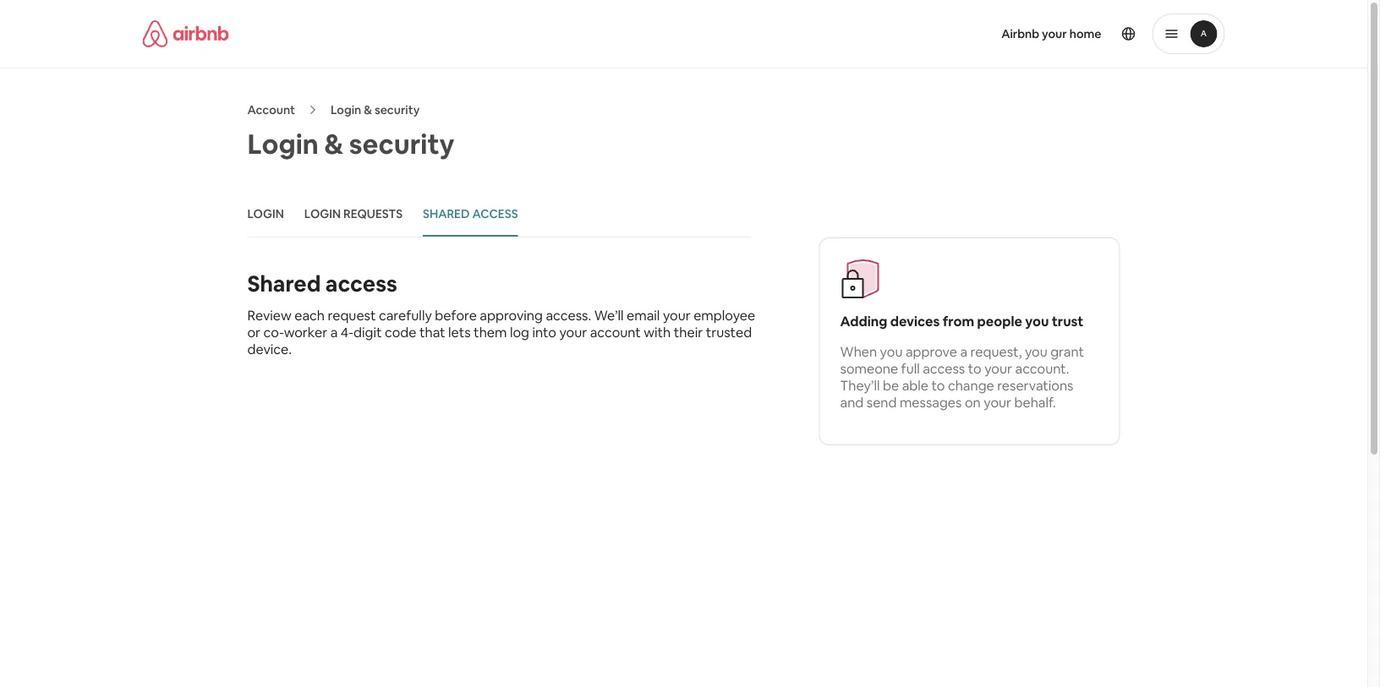 Task type: locate. For each thing, give the bounding box(es) containing it.
that
[[420, 324, 445, 341]]

1 horizontal spatial login
[[331, 102, 361, 118]]

0 vertical spatial access
[[326, 270, 397, 298]]

1 vertical spatial access
[[923, 360, 965, 377]]

1 vertical spatial &
[[324, 126, 344, 162]]

0 vertical spatial security
[[375, 102, 420, 118]]

login
[[247, 206, 284, 222], [304, 206, 341, 222]]

shared access
[[423, 206, 518, 222]]

1 horizontal spatial to
[[968, 360, 982, 377]]

login down account
[[247, 126, 319, 162]]

trust
[[1052, 313, 1084, 330]]

access right full
[[923, 360, 965, 377]]

on
[[965, 394, 981, 411]]

login up 'shared'
[[247, 206, 284, 222]]

0 horizontal spatial login
[[247, 126, 319, 162]]

to up "on"
[[968, 360, 982, 377]]

approve
[[906, 343, 958, 360]]

behalf.
[[1015, 394, 1057, 411]]

to
[[968, 360, 982, 377], [932, 377, 945, 394]]

login requests button
[[304, 193, 403, 237]]

1 horizontal spatial &
[[364, 102, 372, 118]]

a inside when you approve a request, you grant someone full access to your account. they'll be able to change reservations and send messages on your behalf.
[[961, 343, 968, 360]]

change
[[948, 377, 995, 394]]

login
[[331, 102, 361, 118], [247, 126, 319, 162]]

adding devices from people you trust
[[840, 313, 1084, 330]]

airbnb your home
[[1002, 26, 1102, 41]]

0 vertical spatial &
[[364, 102, 372, 118]]

login & security
[[331, 102, 420, 118], [247, 126, 455, 162]]

they'll
[[840, 377, 880, 394]]

login inside "button"
[[304, 206, 341, 222]]

1 horizontal spatial a
[[961, 343, 968, 360]]

shared
[[423, 206, 470, 222]]

reservations
[[998, 377, 1074, 394]]

access
[[326, 270, 397, 298], [923, 360, 965, 377]]

your
[[1042, 26, 1067, 41], [663, 307, 691, 324], [560, 324, 587, 341], [985, 360, 1013, 377], [984, 394, 1012, 411]]

adding
[[840, 313, 888, 330]]

grant
[[1051, 343, 1085, 360]]

login right the account link
[[331, 102, 361, 118]]

tab list
[[247, 193, 751, 238]]

0 horizontal spatial access
[[326, 270, 397, 298]]

1 vertical spatial a
[[961, 343, 968, 360]]

your inside profile 'element'
[[1042, 26, 1067, 41]]

0 horizontal spatial a
[[331, 324, 338, 341]]

login button
[[247, 193, 284, 237]]

login left the requests
[[304, 206, 341, 222]]

or
[[247, 324, 261, 341]]

from
[[943, 313, 975, 330]]

2 login from the left
[[304, 206, 341, 222]]

0 horizontal spatial login
[[247, 206, 284, 222]]

profile element
[[704, 0, 1225, 68]]

carefully
[[379, 307, 432, 324]]

1 login from the left
[[247, 206, 284, 222]]

a
[[331, 324, 338, 341], [961, 343, 968, 360]]

&
[[364, 102, 372, 118], [324, 126, 344, 162]]

0 vertical spatial login
[[331, 102, 361, 118]]

1 vertical spatial login & security
[[247, 126, 455, 162]]

account
[[247, 102, 295, 118]]

security
[[375, 102, 420, 118], [349, 126, 455, 162]]

0 vertical spatial a
[[331, 324, 338, 341]]

you right when
[[880, 343, 903, 360]]

4-
[[341, 324, 354, 341]]

1 horizontal spatial access
[[923, 360, 965, 377]]

log
[[510, 324, 530, 341]]

access inside shared access review each request carefully before approving access. we'll email your employee or co-worker a 4-digit code that lets them log into your account with their trusted device.
[[326, 270, 397, 298]]

access inside when you approve a request, you grant someone full access to your account. they'll be able to change reservations and send messages on your behalf.
[[923, 360, 965, 377]]

login for login requests
[[304, 206, 341, 222]]

a down adding devices from people you trust
[[961, 343, 968, 360]]

login for login
[[247, 206, 284, 222]]

you
[[1026, 313, 1049, 330], [880, 343, 903, 360], [1025, 343, 1048, 360]]

people
[[978, 313, 1023, 330]]

shared access review each request carefully before approving access. we'll email your employee or co-worker a 4-digit code that lets them log into your account with their trusted device.
[[247, 270, 756, 358]]

a left 4-
[[331, 324, 338, 341]]

0 vertical spatial login & security
[[331, 102, 420, 118]]

and
[[840, 394, 864, 411]]

1 horizontal spatial login
[[304, 206, 341, 222]]

messages
[[900, 394, 962, 411]]

when you approve a request, you grant someone full access to your account. they'll be able to change reservations and send messages on your behalf.
[[840, 343, 1085, 411]]

0 horizontal spatial &
[[324, 126, 344, 162]]

access up request
[[326, 270, 397, 298]]

to right able
[[932, 377, 945, 394]]

review
[[247, 307, 292, 324]]



Task type: vqa. For each thing, say whether or not it's contained in the screenshot.
Login & security
yes



Task type: describe. For each thing, give the bounding box(es) containing it.
digit
[[354, 324, 382, 341]]

email
[[627, 307, 660, 324]]

their
[[674, 324, 703, 341]]

be
[[883, 377, 899, 394]]

full
[[901, 360, 920, 377]]

home
[[1070, 26, 1102, 41]]

account link
[[247, 102, 295, 118]]

requests
[[344, 206, 403, 222]]

shared access button
[[423, 193, 518, 237]]

shared
[[247, 270, 321, 298]]

before
[[435, 307, 477, 324]]

airbnb
[[1002, 26, 1040, 41]]

trusted
[[706, 324, 752, 341]]

device.
[[247, 341, 292, 358]]

each
[[295, 307, 325, 324]]

1 vertical spatial login
[[247, 126, 319, 162]]

lets
[[448, 324, 471, 341]]

airbnb your home link
[[992, 16, 1112, 52]]

a inside shared access review each request carefully before approving access. we'll email your employee or co-worker a 4-digit code that lets them log into your account with their trusted device.
[[331, 324, 338, 341]]

able
[[902, 377, 929, 394]]

send
[[867, 394, 897, 411]]

login requests
[[304, 206, 403, 222]]

access
[[473, 206, 518, 222]]

0 horizontal spatial to
[[932, 377, 945, 394]]

with
[[644, 324, 671, 341]]

you left trust
[[1026, 313, 1049, 330]]

co-
[[264, 324, 284, 341]]

code
[[385, 324, 417, 341]]

worker
[[284, 324, 328, 341]]

account.
[[1016, 360, 1070, 377]]

request
[[328, 307, 376, 324]]

tab list containing login
[[247, 193, 751, 238]]

into
[[533, 324, 557, 341]]

access.
[[546, 307, 591, 324]]

someone
[[840, 360, 898, 377]]

you left grant
[[1025, 343, 1048, 360]]

approving
[[480, 307, 543, 324]]

account
[[590, 324, 641, 341]]

1 vertical spatial security
[[349, 126, 455, 162]]

them
[[474, 324, 507, 341]]

we'll
[[594, 307, 624, 324]]

when
[[840, 343, 877, 360]]

devices
[[891, 313, 940, 330]]

request,
[[971, 343, 1022, 360]]

employee
[[694, 307, 756, 324]]



